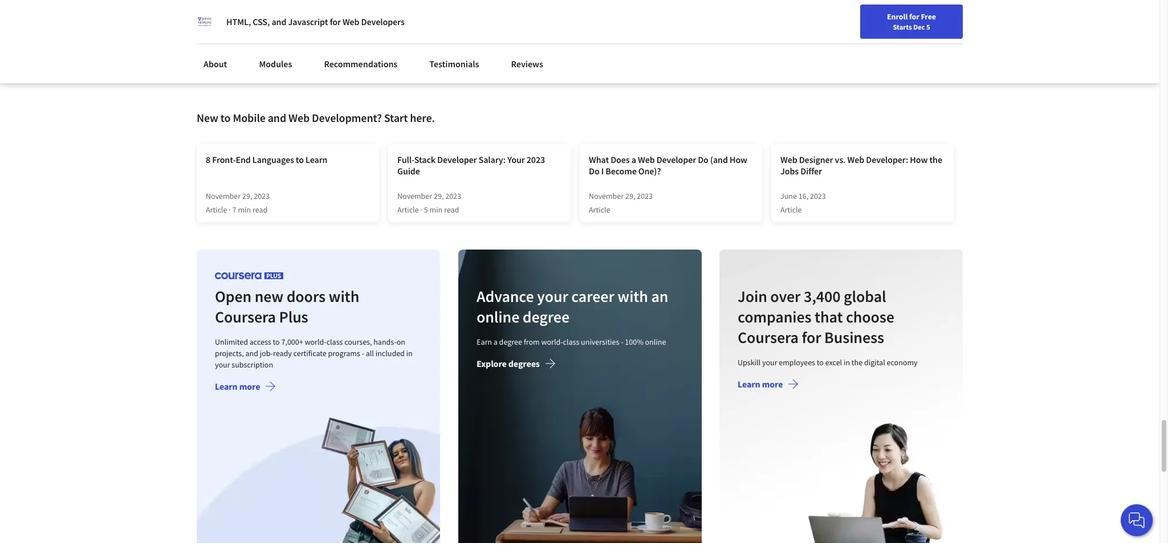 Task type: describe. For each thing, give the bounding box(es) containing it.
- inside unlimited access to 7,000+ world-class courses, hands-on projects, and job-ready certificate programs - all included in your subscription
[[362, 348, 365, 359]]

29, for a
[[626, 191, 636, 201]]

programs
[[328, 348, 360, 359]]

find your new career
[[844, 13, 915, 23]]

doors
[[287, 286, 326, 307]]

1 vertical spatial degree
[[499, 337, 522, 347]]

about link
[[197, 51, 234, 76]]

with for doors
[[329, 286, 360, 307]]

start
[[384, 111, 408, 125]]

upskill
[[738, 358, 761, 368]]

november for 8 front-end languages to learn
[[206, 191, 241, 201]]

2023 for web designer vs. web developer: how the jobs differ
[[811, 191, 827, 201]]

excel
[[826, 358, 843, 368]]

your for upskill
[[763, 358, 778, 368]]

degrees
[[509, 358, 540, 370]]

what
[[589, 154, 609, 165]]

and inside unlimited access to 7,000+ world-class courses, hands-on projects, and job-ready certificate programs - all included in your subscription
[[246, 348, 258, 359]]

languages
[[253, 154, 294, 165]]

business
[[825, 327, 885, 348]]

johns hopkins university image
[[197, 14, 213, 30]]

an
[[652, 286, 669, 307]]

(and
[[711, 154, 728, 165]]

join over 3,400 global companies that choose coursera for business
[[738, 286, 895, 348]]

front-
[[212, 154, 236, 165]]

1 horizontal spatial do
[[698, 154, 709, 165]]

open
[[215, 286, 252, 307]]

0 horizontal spatial learn more
[[215, 381, 260, 392]]

one)?
[[639, 165, 661, 177]]

what does a web developer do (and how do i become one)?
[[589, 154, 748, 177]]

coursera inside the join over 3,400 global companies that choose coursera for business
[[738, 327, 799, 348]]

article for web designer vs. web developer: how the jobs differ
[[781, 205, 802, 215]]

coursera plus image
[[215, 272, 284, 280]]

global
[[845, 286, 887, 307]]

free
[[922, 11, 937, 22]]

read for developer
[[444, 205, 459, 215]]

ready
[[273, 348, 292, 359]]

your for advance
[[537, 286, 568, 307]]

0 horizontal spatial for
[[330, 16, 341, 27]]

reviews
[[494, 61, 523, 72]]

earn a degree from world-class universities - 100% online
[[477, 337, 666, 347]]

web right "vs."
[[848, 154, 865, 165]]

developer inside what does a web developer do (and how do i become one)?
[[657, 154, 697, 165]]

all
[[366, 348, 374, 359]]

open new doors with coursera plus
[[215, 286, 360, 327]]

stack
[[415, 154, 436, 165]]

how inside web designer vs. web developer: how the jobs differ
[[911, 154, 928, 165]]

min for end
[[238, 205, 251, 215]]

a inside what does a web developer do (and how do i become one)?
[[632, 154, 637, 165]]

developer:
[[867, 154, 909, 165]]

more for rightmost learn more link
[[763, 379, 784, 390]]

job-
[[260, 348, 273, 359]]

reviews link
[[505, 51, 551, 76]]

reviews
[[511, 58, 544, 70]]

the for in
[[852, 358, 863, 368]]

2023 for what does a web developer do (and how do i become one)?
[[637, 191, 653, 201]]

join
[[738, 286, 768, 307]]

differ
[[801, 165, 823, 177]]

unlimited access to 7,000+ world-class courses, hands-on projects, and job-ready certificate programs - all included in your subscription
[[215, 337, 413, 370]]

developers
[[361, 16, 405, 27]]

degree inside advance your career with an online degree
[[523, 307, 570, 327]]

read for end
[[253, 205, 268, 215]]

article for full-stack developer salary: your 2023 guide
[[398, 205, 419, 215]]

view more reviews
[[452, 61, 523, 72]]

end
[[236, 154, 251, 165]]

0 vertical spatial and
[[272, 16, 287, 27]]

chat with us image
[[1128, 512, 1147, 530]]

3,400
[[805, 286, 841, 307]]

english button
[[921, 0, 990, 37]]

about
[[204, 58, 227, 70]]

universities
[[581, 337, 620, 347]]

2023 inside full-stack developer salary: your 2023 guide
[[527, 154, 545, 165]]

html, css, and javascript for web developers
[[226, 16, 405, 27]]

2023 for 8 front-end languages to learn
[[254, 191, 270, 201]]

november 29, 2023 article
[[589, 191, 653, 215]]

to right 'languages'
[[296, 154, 304, 165]]

june 16, 2023 article
[[781, 191, 827, 215]]

8
[[206, 154, 211, 165]]

for inside the join over 3,400 global companies that choose coursera for business
[[803, 327, 822, 348]]

the for how
[[930, 154, 943, 165]]

· for stack
[[421, 205, 423, 215]]

new
[[255, 286, 284, 307]]

development?
[[312, 111, 382, 125]]

designer
[[800, 154, 834, 165]]

view
[[452, 61, 470, 72]]

web left the development?
[[289, 111, 310, 125]]

2023 for full-stack developer salary: your 2023 guide
[[446, 191, 462, 201]]

online inside advance your career with an online degree
[[477, 307, 520, 327]]

web left differ
[[781, 154, 798, 165]]

coursera inside the open new doors with coursera plus
[[215, 307, 276, 327]]

your
[[508, 154, 525, 165]]

explore degrees link
[[477, 358, 556, 372]]

modules link
[[252, 51, 299, 76]]

view more reviews link
[[452, 60, 523, 73]]

css,
[[253, 16, 270, 27]]

world- for from
[[541, 337, 563, 347]]

guide
[[398, 165, 420, 177]]

16,
[[799, 191, 809, 201]]

100%
[[625, 337, 644, 347]]

certificate
[[294, 348, 327, 359]]

recommendations
[[324, 58, 398, 70]]

november 29, 2023 article · 7 min read
[[206, 191, 270, 215]]

enroll for free starts dec 5
[[888, 11, 937, 31]]

your for find
[[860, 13, 875, 23]]

dec
[[914, 22, 926, 31]]

employees
[[780, 358, 816, 368]]

jobs
[[781, 165, 799, 177]]

career
[[572, 286, 615, 307]]

7,000+
[[282, 337, 303, 347]]

earn
[[477, 337, 492, 347]]

projects,
[[215, 348, 244, 359]]



Task type: locate. For each thing, give the bounding box(es) containing it.
developer right stack
[[438, 154, 477, 165]]

1 horizontal spatial min
[[430, 205, 443, 215]]

and right css,
[[272, 16, 287, 27]]

5 for ·
[[424, 205, 428, 215]]

june
[[781, 191, 798, 201]]

full-
[[398, 154, 415, 165]]

to
[[221, 111, 231, 125], [296, 154, 304, 165], [273, 337, 280, 347], [818, 358, 825, 368]]

article inside november 29, 2023 article · 5 min read
[[398, 205, 419, 215]]

2023 down 8 front-end languages to learn
[[254, 191, 270, 201]]

1 horizontal spatial degree
[[523, 307, 570, 327]]

november
[[206, 191, 241, 201], [398, 191, 433, 201], [589, 191, 624, 201]]

0 horizontal spatial min
[[238, 205, 251, 215]]

0 horizontal spatial november
[[206, 191, 241, 201]]

1 horizontal spatial new
[[877, 13, 892, 23]]

0 horizontal spatial new
[[197, 111, 218, 125]]

2 vertical spatial and
[[246, 348, 258, 359]]

29, inside november 29, 2023 article · 5 min read
[[434, 191, 444, 201]]

1 horizontal spatial more
[[472, 61, 492, 72]]

for up "employees"
[[803, 327, 822, 348]]

29, for developer
[[434, 191, 444, 201]]

1 horizontal spatial online
[[645, 337, 666, 347]]

advance
[[477, 286, 534, 307]]

class inside unlimited access to 7,000+ world-class courses, hands-on projects, and job-ready certificate programs - all included in your subscription
[[327, 337, 343, 347]]

1 horizontal spatial a
[[632, 154, 637, 165]]

with left an
[[618, 286, 648, 307]]

article down i
[[589, 205, 611, 215]]

29, down become on the right of the page
[[626, 191, 636, 201]]

in inside unlimited access to 7,000+ world-class courses, hands-on projects, and job-ready certificate programs - all included in your subscription
[[407, 348, 413, 359]]

min inside november 29, 2023 article · 5 min read
[[430, 205, 443, 215]]

new inside "link"
[[877, 13, 892, 23]]

1 class from the left
[[327, 337, 343, 347]]

0 horizontal spatial ·
[[229, 205, 231, 215]]

article inside "june 16, 2023 article"
[[781, 205, 802, 215]]

with right doors
[[329, 286, 360, 307]]

a right earn
[[494, 337, 498, 347]]

0 vertical spatial 5
[[927, 22, 931, 31]]

· for front-
[[229, 205, 231, 215]]

0 horizontal spatial the
[[852, 358, 863, 368]]

2 horizontal spatial learn
[[738, 379, 761, 390]]

2 · from the left
[[421, 205, 423, 215]]

1 november from the left
[[206, 191, 241, 201]]

article down guide
[[398, 205, 419, 215]]

class left universities
[[563, 337, 580, 347]]

0 horizontal spatial 5
[[424, 205, 428, 215]]

article for 8 front-end languages to learn
[[206, 205, 227, 215]]

explore degrees
[[477, 358, 540, 370]]

0 horizontal spatial do
[[589, 165, 600, 177]]

do left i
[[589, 165, 600, 177]]

november inside november 29, 2023 article · 7 min read
[[206, 191, 241, 201]]

0 horizontal spatial class
[[327, 337, 343, 347]]

a
[[632, 154, 637, 165], [494, 337, 498, 347]]

learn for leftmost learn more link
[[215, 381, 238, 392]]

developer inside full-stack developer salary: your 2023 guide
[[438, 154, 477, 165]]

2 read from the left
[[444, 205, 459, 215]]

learn for rightmost learn more link
[[738, 379, 761, 390]]

1 29, from the left
[[242, 191, 252, 201]]

1 horizontal spatial november
[[398, 191, 433, 201]]

1 horizontal spatial read
[[444, 205, 459, 215]]

and right mobile
[[268, 111, 286, 125]]

for inside enroll for free starts dec 5
[[910, 11, 920, 22]]

0 horizontal spatial learn
[[215, 381, 238, 392]]

your down projects,
[[215, 360, 230, 370]]

online up earn
[[477, 307, 520, 327]]

· inside november 29, 2023 article · 7 min read
[[229, 205, 231, 215]]

1 horizontal spatial developer
[[657, 154, 697, 165]]

vs.
[[836, 154, 846, 165]]

and
[[272, 16, 287, 27], [268, 111, 286, 125], [246, 348, 258, 359]]

hands-
[[374, 337, 397, 347]]

new to mobile and web development? start here.
[[197, 111, 435, 125]]

with for career
[[618, 286, 648, 307]]

mobile
[[233, 111, 266, 125]]

0 horizontal spatial learn more link
[[215, 381, 276, 395]]

1 horizontal spatial learn more
[[738, 379, 784, 390]]

29, inside november 29, 2023 article
[[626, 191, 636, 201]]

1 vertical spatial 5
[[424, 205, 428, 215]]

your inside unlimited access to 7,000+ world-class courses, hands-on projects, and job-ready certificate programs - all included in your subscription
[[215, 360, 230, 370]]

·
[[229, 205, 231, 215], [421, 205, 423, 215]]

november down guide
[[398, 191, 433, 201]]

2023 right your at the left of the page
[[527, 154, 545, 165]]

2 how from the left
[[911, 154, 928, 165]]

0 vertical spatial -
[[621, 337, 624, 347]]

new left mobile
[[197, 111, 218, 125]]

min for developer
[[430, 205, 443, 215]]

0 horizontal spatial 29,
[[242, 191, 252, 201]]

upskill your employees to excel in the digital economy
[[738, 358, 918, 368]]

learn down upskill
[[738, 379, 761, 390]]

0 horizontal spatial coursera
[[215, 307, 276, 327]]

1 read from the left
[[253, 205, 268, 215]]

here.
[[410, 111, 435, 125]]

learn
[[306, 154, 328, 165], [738, 379, 761, 390], [215, 381, 238, 392]]

courses,
[[345, 337, 372, 347]]

min right 7
[[238, 205, 251, 215]]

english
[[942, 13, 969, 24]]

2023 inside november 29, 2023 article · 5 min read
[[446, 191, 462, 201]]

article down june
[[781, 205, 802, 215]]

read right 7
[[253, 205, 268, 215]]

· down stack
[[421, 205, 423, 215]]

i
[[602, 165, 604, 177]]

world- inside unlimited access to 7,000+ world-class courses, hands-on projects, and job-ready certificate programs - all included in your subscription
[[305, 337, 327, 347]]

- left "all"
[[362, 348, 365, 359]]

1 horizontal spatial ·
[[421, 205, 423, 215]]

2 horizontal spatial more
[[763, 379, 784, 390]]

developer left (and
[[657, 154, 697, 165]]

1 vertical spatial -
[[362, 348, 365, 359]]

1 horizontal spatial learn more link
[[738, 379, 800, 392]]

to left excel
[[818, 358, 825, 368]]

become
[[606, 165, 637, 177]]

2023
[[527, 154, 545, 165], [254, 191, 270, 201], [446, 191, 462, 201], [637, 191, 653, 201], [811, 191, 827, 201]]

article
[[206, 205, 227, 215], [398, 205, 419, 215], [589, 205, 611, 215], [781, 205, 802, 215]]

online
[[477, 307, 520, 327], [645, 337, 666, 347]]

economy
[[888, 358, 918, 368]]

world- right from at left
[[541, 337, 563, 347]]

0 vertical spatial the
[[930, 154, 943, 165]]

- left 100%
[[621, 337, 624, 347]]

your right upskill
[[763, 358, 778, 368]]

min inside november 29, 2023 article · 7 min read
[[238, 205, 251, 215]]

read inside november 29, 2023 article · 7 min read
[[253, 205, 268, 215]]

article for what does a web developer do (and how do i become one)?
[[589, 205, 611, 215]]

access
[[250, 337, 271, 347]]

1 with from the left
[[329, 286, 360, 307]]

min down stack
[[430, 205, 443, 215]]

0 horizontal spatial developer
[[438, 154, 477, 165]]

3 29, from the left
[[626, 191, 636, 201]]

2023 down one)?
[[637, 191, 653, 201]]

over
[[771, 286, 801, 307]]

explore
[[477, 358, 507, 370]]

recommendations link
[[317, 51, 405, 76]]

your
[[860, 13, 875, 23], [537, 286, 568, 307], [763, 358, 778, 368], [215, 360, 230, 370]]

-
[[621, 337, 624, 347], [362, 348, 365, 359]]

0 vertical spatial a
[[632, 154, 637, 165]]

29,
[[242, 191, 252, 201], [434, 191, 444, 201], [626, 191, 636, 201]]

5
[[927, 22, 931, 31], [424, 205, 428, 215]]

2 developer from the left
[[657, 154, 697, 165]]

0 horizontal spatial online
[[477, 307, 520, 327]]

unlimited
[[215, 337, 248, 347]]

your right find
[[860, 13, 875, 23]]

does
[[611, 154, 630, 165]]

min
[[238, 205, 251, 215], [430, 205, 443, 215]]

with inside the open new doors with coursera plus
[[329, 286, 360, 307]]

a right does
[[632, 154, 637, 165]]

2023 inside "june 16, 2023 article"
[[811, 191, 827, 201]]

november for what does a web developer do (and how do i become one)?
[[589, 191, 624, 201]]

1 vertical spatial a
[[494, 337, 498, 347]]

new left 'career'
[[877, 13, 892, 23]]

for right 'javascript' on the left top of the page
[[330, 16, 341, 27]]

your left career
[[537, 286, 568, 307]]

advance your career with an online degree
[[477, 286, 669, 327]]

november 29, 2023 article · 5 min read
[[398, 191, 462, 215]]

1 vertical spatial new
[[197, 111, 218, 125]]

1 horizontal spatial 5
[[927, 22, 931, 31]]

2 article from the left
[[398, 205, 419, 215]]

29, inside november 29, 2023 article · 7 min read
[[242, 191, 252, 201]]

the left digital
[[852, 358, 863, 368]]

world- up certificate
[[305, 337, 327, 347]]

in right excel
[[845, 358, 851, 368]]

in
[[407, 348, 413, 359], [845, 358, 851, 368]]

0 horizontal spatial a
[[494, 337, 498, 347]]

5 for dec
[[927, 22, 931, 31]]

november for full-stack developer salary: your 2023 guide
[[398, 191, 433, 201]]

1 · from the left
[[229, 205, 231, 215]]

article inside november 29, 2023 article · 7 min read
[[206, 205, 227, 215]]

1 article from the left
[[206, 205, 227, 215]]

coursera
[[215, 307, 276, 327], [738, 327, 799, 348]]

1 horizontal spatial for
[[803, 327, 822, 348]]

and up subscription
[[246, 348, 258, 359]]

1 world- from the left
[[305, 337, 327, 347]]

0 vertical spatial degree
[[523, 307, 570, 327]]

1 min from the left
[[238, 205, 251, 215]]

learn down new to mobile and web development? start here.
[[306, 154, 328, 165]]

learn more
[[738, 379, 784, 390], [215, 381, 260, 392]]

0 horizontal spatial -
[[362, 348, 365, 359]]

companies
[[738, 307, 812, 327]]

do left (and
[[698, 154, 709, 165]]

world- for 7,000+
[[305, 337, 327, 347]]

november inside november 29, 2023 article
[[589, 191, 624, 201]]

world-
[[305, 337, 327, 347], [541, 337, 563, 347]]

testimonials
[[430, 58, 479, 70]]

1 horizontal spatial coursera
[[738, 327, 799, 348]]

5 right dec
[[927, 22, 931, 31]]

0 horizontal spatial how
[[730, 154, 748, 165]]

8 front-end languages to learn
[[206, 154, 328, 165]]

3 article from the left
[[589, 205, 611, 215]]

29, down end
[[242, 191, 252, 201]]

1 how from the left
[[730, 154, 748, 165]]

web inside what does a web developer do (and how do i become one)?
[[638, 154, 655, 165]]

more for leftmost learn more link
[[239, 381, 260, 392]]

starts
[[894, 22, 913, 31]]

2023 down full-stack developer salary: your 2023 guide
[[446, 191, 462, 201]]

november up 7
[[206, 191, 241, 201]]

in right included
[[407, 348, 413, 359]]

2 29, from the left
[[434, 191, 444, 201]]

1 horizontal spatial learn
[[306, 154, 328, 165]]

to left mobile
[[221, 111, 231, 125]]

learn more down upskill
[[738, 379, 784, 390]]

new
[[877, 13, 892, 23], [197, 111, 218, 125]]

1 developer from the left
[[438, 154, 477, 165]]

to up ready on the bottom left
[[273, 337, 280, 347]]

more
[[472, 61, 492, 72], [763, 379, 784, 390], [239, 381, 260, 392]]

degree left from at left
[[499, 337, 522, 347]]

enroll
[[888, 11, 908, 22]]

web right does
[[638, 154, 655, 165]]

2 horizontal spatial november
[[589, 191, 624, 201]]

1 horizontal spatial class
[[563, 337, 580, 347]]

29, down stack
[[434, 191, 444, 201]]

career
[[893, 13, 915, 23]]

salary:
[[479, 154, 506, 165]]

2 min from the left
[[430, 205, 443, 215]]

on
[[397, 337, 406, 347]]

for up dec
[[910, 11, 920, 22]]

read down full-stack developer salary: your 2023 guide
[[444, 205, 459, 215]]

2 class from the left
[[563, 337, 580, 347]]

5 inside enroll for free starts dec 5
[[927, 22, 931, 31]]

class up programs
[[327, 337, 343, 347]]

included
[[376, 348, 405, 359]]

2 horizontal spatial 29,
[[626, 191, 636, 201]]

4 article from the left
[[781, 205, 802, 215]]

how right (and
[[730, 154, 748, 165]]

learn down projects,
[[215, 381, 238, 392]]

how right developer:
[[911, 154, 928, 165]]

full-stack developer salary: your 2023 guide
[[398, 154, 545, 177]]

learn more link down upskill
[[738, 379, 800, 392]]

0 horizontal spatial more
[[239, 381, 260, 392]]

0 horizontal spatial world-
[[305, 337, 327, 347]]

to inside unlimited access to 7,000+ world-class courses, hands-on projects, and job-ready certificate programs - all included in your subscription
[[273, 337, 280, 347]]

november inside november 29, 2023 article · 5 min read
[[398, 191, 433, 201]]

how
[[730, 154, 748, 165], [911, 154, 928, 165]]

1 horizontal spatial in
[[845, 358, 851, 368]]

5 down stack
[[424, 205, 428, 215]]

1 horizontal spatial world-
[[541, 337, 563, 347]]

1 vertical spatial the
[[852, 358, 863, 368]]

web left developers
[[343, 16, 360, 27]]

the
[[930, 154, 943, 165], [852, 358, 863, 368]]

your inside the 'find your new career' "link"
[[860, 13, 875, 23]]

coursera up unlimited
[[215, 307, 276, 327]]

7
[[233, 205, 237, 215]]

read inside november 29, 2023 article · 5 min read
[[444, 205, 459, 215]]

your inside advance your career with an online degree
[[537, 286, 568, 307]]

online right 100%
[[645, 337, 666, 347]]

testimonials link
[[423, 51, 486, 76]]

2 with from the left
[[618, 286, 648, 307]]

choose
[[847, 307, 895, 327]]

2023 inside november 29, 2023 article · 7 min read
[[254, 191, 270, 201]]

more down subscription
[[239, 381, 260, 392]]

class for courses,
[[327, 337, 343, 347]]

2 world- from the left
[[541, 337, 563, 347]]

more down "employees"
[[763, 379, 784, 390]]

class for universities
[[563, 337, 580, 347]]

html,
[[226, 16, 251, 27]]

plus
[[279, 307, 308, 327]]

degree up from at left
[[523, 307, 570, 327]]

1 horizontal spatial the
[[930, 154, 943, 165]]

· left 7
[[229, 205, 231, 215]]

1 horizontal spatial with
[[618, 286, 648, 307]]

modules
[[259, 58, 292, 70]]

find
[[844, 13, 858, 23]]

more right the view
[[472, 61, 492, 72]]

the inside web designer vs. web developer: how the jobs differ
[[930, 154, 943, 165]]

2 november from the left
[[398, 191, 433, 201]]

0 vertical spatial new
[[877, 13, 892, 23]]

for
[[910, 11, 920, 22], [330, 16, 341, 27], [803, 327, 822, 348]]

article left 7
[[206, 205, 227, 215]]

with
[[329, 286, 360, 307], [618, 286, 648, 307]]

coursera up upskill
[[738, 327, 799, 348]]

· inside november 29, 2023 article · 5 min read
[[421, 205, 423, 215]]

how inside what does a web developer do (and how do i become one)?
[[730, 154, 748, 165]]

29, for end
[[242, 191, 252, 201]]

class
[[327, 337, 343, 347], [563, 337, 580, 347]]

2 horizontal spatial for
[[910, 11, 920, 22]]

with inside advance your career with an online degree
[[618, 286, 648, 307]]

web designer vs. web developer: how the jobs differ
[[781, 154, 943, 177]]

the right developer:
[[930, 154, 943, 165]]

2023 right 16,
[[811, 191, 827, 201]]

0 horizontal spatial read
[[253, 205, 268, 215]]

article inside november 29, 2023 article
[[589, 205, 611, 215]]

1 vertical spatial and
[[268, 111, 286, 125]]

3 november from the left
[[589, 191, 624, 201]]

november down i
[[589, 191, 624, 201]]

0 horizontal spatial in
[[407, 348, 413, 359]]

1 horizontal spatial how
[[911, 154, 928, 165]]

1 vertical spatial online
[[645, 337, 666, 347]]

1 horizontal spatial -
[[621, 337, 624, 347]]

0 horizontal spatial with
[[329, 286, 360, 307]]

0 vertical spatial online
[[477, 307, 520, 327]]

1 horizontal spatial 29,
[[434, 191, 444, 201]]

2023 inside november 29, 2023 article
[[637, 191, 653, 201]]

None search field
[[163, 7, 436, 30]]

0 horizontal spatial degree
[[499, 337, 522, 347]]

learn more link down subscription
[[215, 381, 276, 395]]

5 inside november 29, 2023 article · 5 min read
[[424, 205, 428, 215]]

do
[[698, 154, 709, 165], [589, 165, 600, 177]]

learn more down subscription
[[215, 381, 260, 392]]



Task type: vqa. For each thing, say whether or not it's contained in the screenshot.
Duke University Image
no



